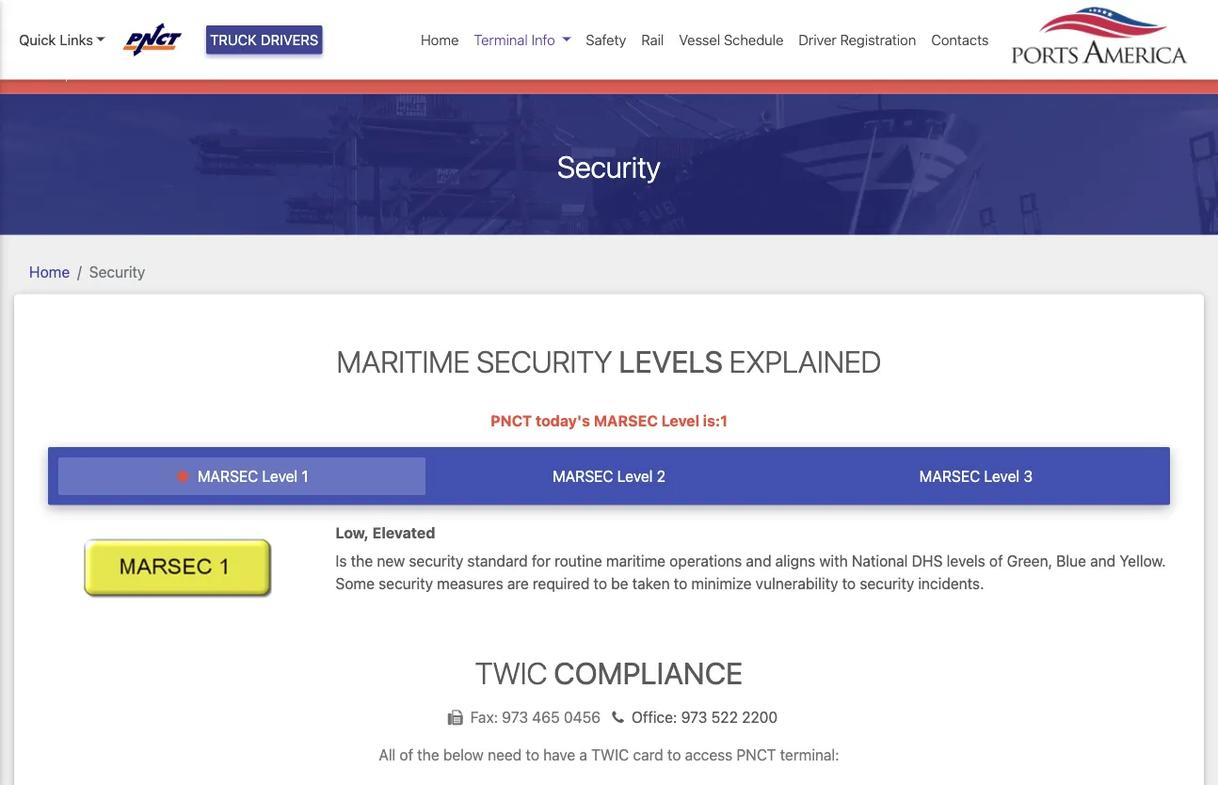 Task type: locate. For each thing, give the bounding box(es) containing it.
0 horizontal spatial pnct
[[95, 61, 135, 79]]

security
[[409, 552, 464, 570], [379, 574, 433, 592], [860, 574, 914, 592]]

973 right fax:
[[502, 709, 528, 726]]

marsec level 2 link
[[426, 458, 793, 495]]

tab list
[[48, 447, 1170, 505]]

1 horizontal spatial for
[[569, 61, 588, 79]]

day
[[318, 61, 344, 79]]

the left the below
[[417, 746, 439, 764]]

marsec
[[594, 412, 658, 430], [198, 468, 258, 486], [553, 468, 614, 486], [920, 468, 980, 486]]

the
[[351, 552, 373, 570], [417, 746, 439, 764]]

0 horizontal spatial the
[[351, 552, 373, 570]]

marsec level 1
[[194, 468, 308, 486]]

0 vertical spatial levels
[[619, 343, 723, 379]]

vulnerability
[[756, 574, 838, 592]]

levels up is:1
[[619, 343, 723, 379]]

rail
[[642, 31, 664, 48]]

for
[[569, 61, 588, 79], [532, 552, 551, 570]]

operations
[[670, 552, 742, 570]]

0 horizontal spatial home
[[29, 263, 70, 281]]

a
[[580, 746, 588, 764]]

vessel schedule link
[[672, 22, 791, 58]]

0 horizontal spatial for
[[532, 552, 551, 570]]

open
[[186, 61, 220, 79]]

0 horizontal spatial of
[[400, 746, 413, 764]]

0 vertical spatial the
[[351, 552, 373, 570]]

fax:
[[471, 709, 498, 726]]

have
[[543, 746, 576, 764]]

are
[[507, 574, 529, 592]]

of right all
[[400, 746, 413, 764]]

pnct today's marsec level is:1
[[491, 412, 728, 430]]

to right 6am
[[464, 61, 478, 79]]

of left green,
[[990, 552, 1003, 570]]

973 left 522
[[681, 709, 708, 726]]

the right is
[[351, 552, 373, 570]]

driver
[[799, 31, 837, 48]]

0 vertical spatial twic
[[475, 655, 547, 691]]

some
[[336, 574, 375, 592]]

marsec level 2
[[553, 468, 666, 486]]

0 horizontal spatial 973
[[502, 709, 528, 726]]

1 horizontal spatial home
[[421, 31, 459, 48]]

1 horizontal spatial home link
[[413, 22, 466, 58]]

0 vertical spatial be
[[165, 61, 182, 79]]

access
[[685, 746, 733, 764]]

level left 2
[[617, 468, 653, 486]]

security up 'measures'
[[409, 552, 464, 570]]

pnct down the 2200
[[737, 746, 776, 764]]

pnct left will
[[95, 61, 135, 79]]

and left aligns
[[746, 552, 772, 570]]

marsec level 1 link
[[59, 458, 426, 495]]

home link
[[413, 22, 466, 58], [29, 263, 70, 281]]

pnct left today's
[[491, 412, 532, 430]]

0 horizontal spatial be
[[165, 61, 182, 79]]

1 vertical spatial be
[[611, 574, 629, 592]]

1 horizontal spatial be
[[611, 574, 629, 592]]

quick links
[[19, 31, 93, 48]]

3
[[1024, 468, 1033, 486]]

pnct inside alert
[[95, 61, 135, 79]]

0 horizontal spatial levels
[[619, 343, 723, 379]]

0 vertical spatial of
[[990, 552, 1003, 570]]

driver registration link
[[791, 22, 924, 58]]

1 vertical spatial levels
[[947, 552, 986, 570]]

levels up incidents.
[[947, 552, 986, 570]]

drivers
[[261, 31, 319, 48]]

973 for fax:
[[502, 709, 528, 726]]

level left 1
[[262, 468, 298, 486]]

level left 3
[[984, 468, 1020, 486]]

be down 'maritime'
[[611, 574, 629, 592]]

1 vertical spatial the
[[417, 746, 439, 764]]

1 vertical spatial home
[[29, 263, 70, 281]]

truck
[[210, 31, 257, 48]]

1 vertical spatial for
[[532, 552, 551, 570]]

and
[[746, 552, 772, 570], [1091, 552, 1116, 570]]

green,
[[1007, 552, 1053, 570]]

incidents.
[[918, 574, 984, 592]]

new
[[377, 552, 405, 570]]

the inside "is the new security standard for routine maritime operations and aligns with national dhs levels of green, blue and yellow. some security measures are required to be taken to minimize vulnerability to security incidents."
[[351, 552, 373, 570]]

marsec down today's
[[553, 468, 614, 486]]

explained
[[730, 343, 882, 379]]

marsec left 1
[[198, 468, 258, 486]]

quick links link
[[19, 29, 105, 50]]

for inside pnct will be open on columbus day (10/9) from 6am to 4pm.*click for details* link
[[569, 61, 588, 79]]

(10/9)
[[348, 61, 389, 79]]

office: 973 522 2200
[[632, 709, 778, 726]]

home
[[421, 31, 459, 48], [29, 263, 70, 281]]

0 vertical spatial pnct
[[95, 61, 135, 79]]

to right card
[[668, 746, 681, 764]]

marsec up marsec level 2 link at the bottom of page
[[594, 412, 658, 430]]

for left details* in the top of the page
[[569, 61, 588, 79]]

973 for office:
[[681, 709, 708, 726]]

marsec for marsec level 1
[[198, 468, 258, 486]]

columbus
[[245, 61, 314, 79]]

1 973 from the left
[[502, 709, 528, 726]]

all
[[379, 746, 396, 764]]

1 horizontal spatial the
[[417, 746, 439, 764]]

1 vertical spatial of
[[400, 746, 413, 764]]

marsec for marsec level 3
[[920, 468, 980, 486]]

1 horizontal spatial of
[[990, 552, 1003, 570]]

1 horizontal spatial 973
[[681, 709, 708, 726]]

marsec for marsec level 2
[[553, 468, 614, 486]]

0 horizontal spatial home link
[[29, 263, 70, 281]]

level
[[662, 412, 700, 430], [262, 468, 298, 486], [617, 468, 653, 486], [984, 468, 1020, 486]]

driver registration
[[799, 31, 917, 48]]

routine
[[555, 552, 602, 570]]

elevated
[[373, 524, 435, 542]]

all of the below need to have a twic card to access pnct terminal:
[[379, 746, 840, 764]]

0 vertical spatial for
[[569, 61, 588, 79]]

marsec left 3
[[920, 468, 980, 486]]

2 973 from the left
[[681, 709, 708, 726]]

be
[[165, 61, 182, 79], [611, 574, 629, 592]]

of
[[990, 552, 1003, 570], [400, 746, 413, 764]]

1 horizontal spatial pnct
[[491, 412, 532, 430]]

levels
[[619, 343, 723, 379], [947, 552, 986, 570]]

2 vertical spatial pnct
[[737, 746, 776, 764]]

low,
[[336, 524, 369, 542]]

be right will
[[165, 61, 182, 79]]

terminal info
[[474, 31, 555, 48]]

aligns
[[776, 552, 816, 570]]

schedule
[[724, 31, 784, 48]]

for up required at the left of page
[[532, 552, 551, 570]]

security down "new"
[[379, 574, 433, 592]]

0 vertical spatial home
[[421, 31, 459, 48]]

twic right the a
[[592, 746, 629, 764]]

1 horizontal spatial and
[[1091, 552, 1116, 570]]

pnct will be open on columbus day (10/9) from 6am to 4pm.*click for details*
[[95, 61, 645, 79]]

to right taken
[[674, 574, 688, 592]]

1 vertical spatial pnct
[[491, 412, 532, 430]]

0 horizontal spatial and
[[746, 552, 772, 570]]

0456
[[564, 709, 601, 726]]

1 horizontal spatial twic
[[592, 746, 629, 764]]

terminal
[[474, 31, 528, 48]]

twic
[[475, 655, 547, 691], [592, 746, 629, 764]]

and right "blue"
[[1091, 552, 1116, 570]]

twic up fax: 973 465 0456 on the left of page
[[475, 655, 547, 691]]

security
[[558, 148, 661, 184], [89, 263, 145, 281], [477, 343, 612, 379]]

1 horizontal spatial levels
[[947, 552, 986, 570]]



Task type: vqa. For each thing, say whether or not it's contained in the screenshot.
MARSEC
yes



Task type: describe. For each thing, give the bounding box(es) containing it.
close image
[[1190, 57, 1209, 76]]

marsec level 3 link
[[793, 458, 1160, 495]]

pnct for pnct today's marsec level is:1
[[491, 412, 532, 430]]

maritime
[[606, 552, 666, 570]]

blue
[[1057, 552, 1087, 570]]

required
[[533, 574, 590, 592]]

be inside "is the new security standard for routine maritime operations and aligns with national dhs levels of green, blue and yellow. some security measures are required to be taken to minimize vulnerability to security incidents."
[[611, 574, 629, 592]]

rail link
[[634, 22, 672, 58]]

4pm.*click
[[482, 61, 565, 79]]

for inside "is the new security standard for routine maritime operations and aligns with national dhs levels of green, blue and yellow. some security measures are required to be taken to minimize vulnerability to security incidents."
[[532, 552, 551, 570]]

contacts
[[932, 31, 989, 48]]

fax: 973 465 0456
[[471, 709, 605, 726]]

be inside alert
[[165, 61, 182, 79]]

0 horizontal spatial twic
[[475, 655, 547, 691]]

465
[[532, 709, 560, 726]]

national
[[852, 552, 908, 570]]

2 horizontal spatial pnct
[[737, 746, 776, 764]]

safety
[[586, 31, 626, 48]]

below
[[443, 746, 484, 764]]

1
[[302, 468, 308, 486]]

level for marsec level 2
[[617, 468, 653, 486]]

compliance
[[554, 655, 743, 691]]

vessel schedule
[[679, 31, 784, 48]]

of inside "is the new security standard for routine maritime operations and aligns with national dhs levels of green, blue and yellow. some security measures are required to be taken to minimize vulnerability to security incidents."
[[990, 552, 1003, 570]]

truck drivers
[[210, 31, 319, 48]]

522
[[711, 709, 738, 726]]

levels inside "is the new security standard for routine maritime operations and aligns with national dhs levels of green, blue and yellow. some security measures are required to be taken to minimize vulnerability to security incidents."
[[947, 552, 986, 570]]

maritime security levels explained
[[337, 343, 882, 379]]

taken
[[633, 574, 670, 592]]

truck drivers link
[[206, 25, 322, 54]]

registration
[[840, 31, 917, 48]]

maritime
[[337, 343, 470, 379]]

is
[[336, 552, 347, 570]]

info
[[532, 31, 555, 48]]

need
[[488, 746, 522, 764]]

details*
[[592, 61, 645, 79]]

links
[[60, 31, 93, 48]]

to down with
[[842, 574, 856, 592]]

0 vertical spatial home link
[[413, 22, 466, 58]]

low, elevated
[[336, 524, 435, 542]]

today's
[[536, 412, 590, 430]]

minimize
[[692, 574, 752, 592]]

0 vertical spatial security
[[558, 148, 661, 184]]

2 vertical spatial security
[[477, 343, 612, 379]]

quick
[[19, 31, 56, 48]]

1 vertical spatial home link
[[29, 263, 70, 281]]

dhs
[[912, 552, 943, 570]]

1 vertical spatial security
[[89, 263, 145, 281]]

to left have
[[526, 746, 539, 764]]

security down national
[[860, 574, 914, 592]]

yellow.
[[1120, 552, 1166, 570]]

will
[[139, 61, 161, 79]]

to inside pnct will be open on columbus day (10/9) from 6am to 4pm.*click for details* link
[[464, 61, 478, 79]]

on
[[224, 61, 241, 79]]

phone image
[[605, 710, 632, 725]]

standard
[[468, 552, 528, 570]]

1 and from the left
[[746, 552, 772, 570]]

6am
[[428, 61, 460, 79]]

is the new security standard for routine maritime operations and aligns with national dhs levels of green, blue and yellow. some security measures are required to be taken to minimize vulnerability to security incidents.
[[336, 552, 1166, 592]]

card
[[633, 746, 664, 764]]

tab list containing marsec level 1
[[48, 447, 1170, 505]]

contacts link
[[924, 22, 997, 58]]

terminal info link
[[466, 22, 579, 58]]

2200
[[742, 709, 778, 726]]

safety link
[[579, 22, 634, 58]]

level for marsec level 1
[[262, 468, 298, 486]]

vessel
[[679, 31, 721, 48]]

to down routine
[[594, 574, 607, 592]]

2 and from the left
[[1091, 552, 1116, 570]]

from
[[393, 61, 424, 79]]

twic compliance
[[475, 655, 743, 691]]

1 vertical spatial twic
[[592, 746, 629, 764]]

terminal:
[[780, 746, 840, 764]]

level left is:1
[[662, 412, 700, 430]]

office:
[[632, 709, 677, 726]]

level for marsec level 3
[[984, 468, 1020, 486]]

office: 973 522 2200 link
[[605, 709, 778, 726]]

is:1
[[703, 412, 728, 430]]

measures
[[437, 574, 503, 592]]

marsec level 3
[[920, 468, 1033, 486]]

pnct will be open on columbus day (10/9) from 6am to 4pm.*click for details* link
[[95, 59, 645, 82]]

pnct will be open on columbus day (10/9) from 6am to 4pm.*click for details* alert
[[0, 43, 1218, 94]]

2
[[657, 468, 666, 486]]

pnct for pnct will be open on columbus day (10/9) from 6am to 4pm.*click for details*
[[95, 61, 135, 79]]

with
[[820, 552, 848, 570]]



